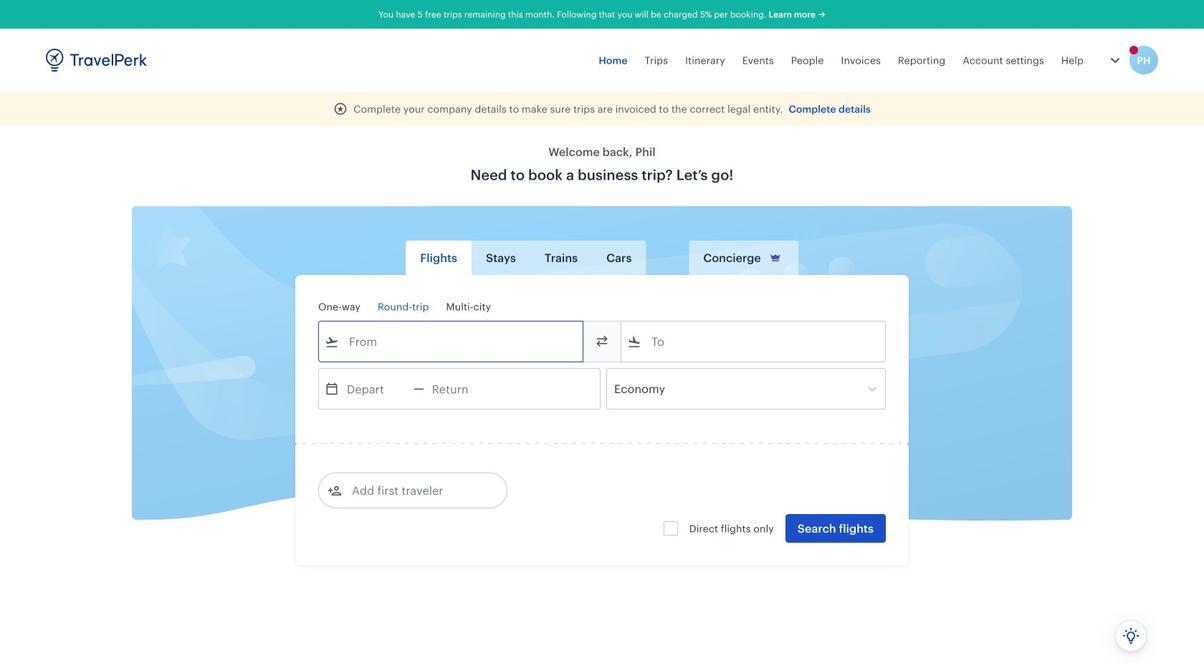 Task type: describe. For each thing, give the bounding box(es) containing it.
From search field
[[339, 330, 564, 353]]

To search field
[[642, 330, 867, 353]]

Return text field
[[424, 369, 499, 409]]

Add first traveler search field
[[342, 480, 491, 503]]



Task type: locate. For each thing, give the bounding box(es) containing it.
Depart text field
[[339, 369, 414, 409]]



Task type: vqa. For each thing, say whether or not it's contained in the screenshot.
"spirit airlines" image
no



